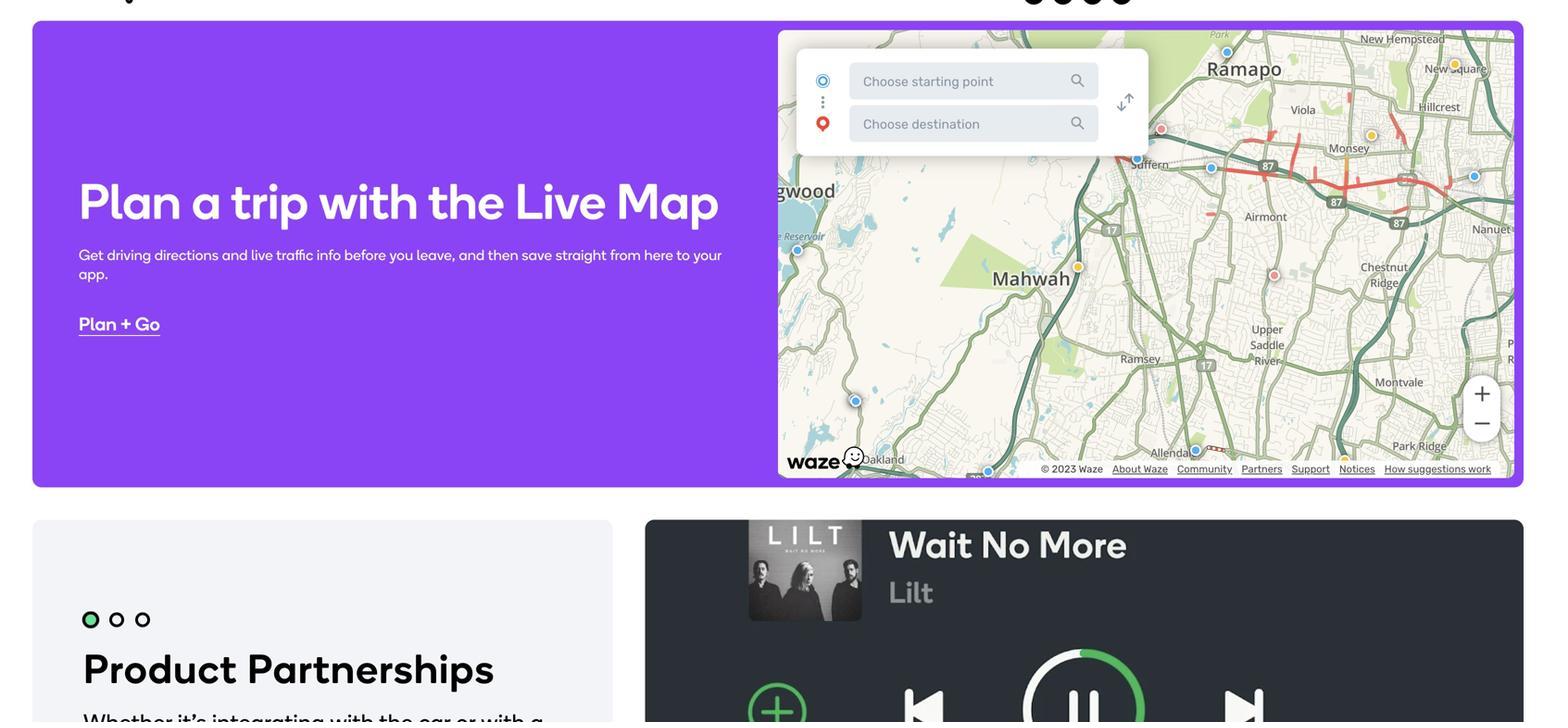 Task type: vqa. For each thing, say whether or not it's contained in the screenshot.
12:45 PM
no



Task type: describe. For each thing, give the bounding box(es) containing it.
traffic
[[276, 246, 313, 264]]

1 and from the left
[[222, 246, 248, 264]]

trip
[[231, 171, 309, 232]]

info
[[317, 246, 341, 264]]

plan for plan + go
[[79, 313, 117, 335]]

you
[[390, 246, 413, 264]]

map
[[616, 171, 719, 232]]

app.
[[79, 266, 108, 283]]

straight
[[556, 246, 607, 264]]

plan + go
[[79, 313, 160, 335]]

directions
[[154, 246, 219, 264]]

get driving directions and live traffic info before you leave, and then save straight from here to your app.
[[79, 246, 721, 283]]

here
[[644, 246, 673, 264]]

2 and from the left
[[459, 246, 485, 264]]

live
[[515, 171, 606, 232]]

image of music controls with a map in the background image
[[645, 520, 1524, 722]]

plan for plan a trip with the live map
[[79, 171, 181, 232]]

+
[[121, 313, 131, 335]]

with
[[319, 171, 418, 232]]

plan a trip with the live map
[[79, 171, 719, 232]]



Task type: locate. For each thing, give the bounding box(es) containing it.
2 plan from the top
[[79, 313, 117, 335]]

and left 'live'
[[222, 246, 248, 264]]

get
[[79, 246, 104, 264]]

driving
[[107, 246, 151, 264]]

and left then
[[459, 246, 485, 264]]

plan
[[79, 171, 181, 232], [79, 313, 117, 335]]

plan left +
[[79, 313, 117, 335]]

go
[[135, 313, 160, 335]]

0 horizontal spatial and
[[222, 246, 248, 264]]

1 vertical spatial plan
[[79, 313, 117, 335]]

save
[[522, 246, 552, 264]]

leave,
[[417, 246, 455, 264]]

product partnerships
[[83, 644, 495, 694]]

then
[[488, 246, 518, 264]]

to
[[676, 246, 690, 264]]

plan up driving
[[79, 171, 181, 232]]

1 plan from the top
[[79, 171, 181, 232]]

before
[[344, 246, 386, 264]]

your
[[693, 246, 721, 264]]

0 vertical spatial plan
[[79, 171, 181, 232]]

the
[[428, 171, 504, 232]]

a
[[192, 171, 221, 232]]

partnerships
[[247, 644, 495, 694]]

product
[[83, 644, 238, 694]]

from
[[610, 246, 641, 264]]

live
[[251, 246, 273, 264]]

plan + go link
[[79, 313, 160, 335]]

and
[[222, 246, 248, 264], [459, 246, 485, 264]]

1 horizontal spatial and
[[459, 246, 485, 264]]



